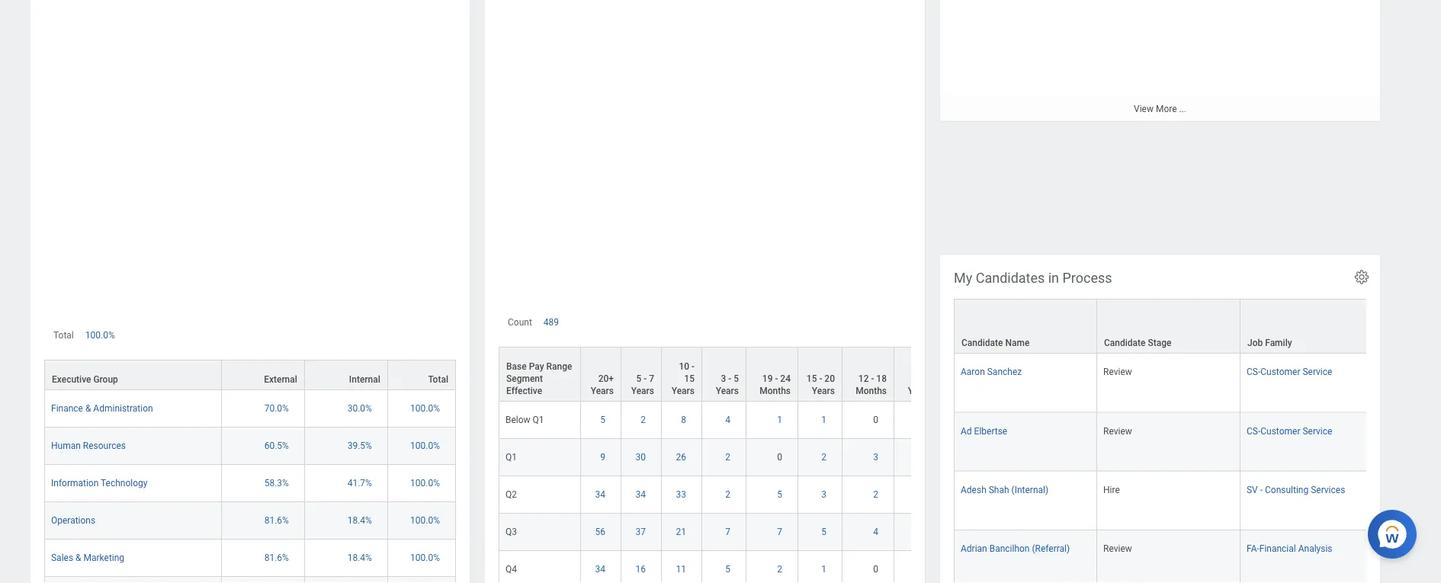 Task type: vqa. For each thing, say whether or not it's contained in the screenshot.


Task type: locate. For each thing, give the bounding box(es) containing it.
0 vertical spatial 18.4% button
[[348, 515, 374, 527]]

service
[[1303, 367, 1333, 377], [1303, 426, 1333, 436]]

2 button
[[641, 414, 648, 426], [726, 451, 733, 464], [822, 451, 829, 464], [726, 489, 733, 501], [874, 489, 881, 501], [777, 564, 785, 576]]

- inside '10 - 15 years'
[[692, 361, 695, 372]]

cs- down job
[[1247, 367, 1261, 377]]

0 horizontal spatial 4 button
[[726, 414, 733, 426]]

row containing q2
[[499, 477, 1135, 514]]

1 18.4% button from the top
[[348, 515, 374, 527]]

q2 element
[[506, 486, 517, 500]]

candidate for candidate stage
[[1105, 338, 1146, 348]]

review element down the candidate stage
[[1104, 364, 1133, 377]]

1 vertical spatial cs-
[[1247, 426, 1261, 436]]

30.0% button
[[348, 403, 374, 415]]

2 cell from the left
[[222, 577, 305, 584]]

1 horizontal spatial total
[[428, 374, 449, 385]]

years right '10 - 15 years'
[[716, 386, 739, 396]]

cs- for elbertse
[[1247, 426, 1261, 436]]

0 horizontal spatial 15
[[684, 374, 695, 384]]

1 vertical spatial total
[[428, 374, 449, 385]]

1 horizontal spatial 3 button
[[874, 451, 881, 464]]

11
[[676, 564, 687, 575]]

1 button
[[777, 414, 785, 426], [822, 414, 829, 426], [822, 564, 829, 576]]

2 cs- from the top
[[1247, 426, 1261, 436]]

12 - 18 months column header
[[843, 347, 895, 403]]

1 vertical spatial cs-customer service link
[[1247, 422, 1333, 436]]

job
[[1248, 338, 1263, 348]]

1 horizontal spatial &
[[85, 403, 91, 414]]

candidate inside popup button
[[1105, 338, 1146, 348]]

years inside 15 - 20 years
[[812, 386, 835, 396]]

5 - 7 years button
[[622, 348, 661, 401]]

2 cs-customer service from the top
[[1247, 426, 1333, 436]]

1 horizontal spatial 7
[[726, 527, 731, 538]]

4 years from the left
[[716, 386, 739, 396]]

0 horizontal spatial total
[[53, 330, 74, 341]]

total right internal
[[428, 374, 449, 385]]

0 vertical spatial 81.6% button
[[264, 515, 291, 527]]

21 button
[[676, 526, 689, 538]]

cs-customer service down family
[[1247, 367, 1333, 377]]

years right 20+ years
[[631, 386, 654, 396]]

0 vertical spatial cs-customer service
[[1247, 367, 1333, 377]]

2 service from the top
[[1303, 426, 1333, 436]]

41.7%
[[348, 478, 372, 489]]

row containing ad elbertse
[[954, 413, 1442, 471]]

total inside popup button
[[428, 374, 449, 385]]

18.4% button for sales & marketing
[[348, 552, 374, 564]]

cs-customer service for ad elbertse
[[1247, 426, 1333, 436]]

service down "job family" popup button on the bottom right of the page
[[1303, 367, 1333, 377]]

3 cell from the left
[[305, 577, 388, 584]]

2 vertical spatial 2 - 3 years image
[[901, 564, 932, 576]]

- left 19
[[729, 374, 732, 384]]

1 cs- from the top
[[1247, 367, 1261, 377]]

operations link
[[51, 512, 95, 526]]

years for 3 - 5 years
[[716, 386, 739, 396]]

view more ... link
[[941, 96, 1381, 121]]

34 up 56 in the bottom of the page
[[595, 490, 606, 500]]

1 vertical spatial 2 - 3 years image
[[901, 489, 932, 501]]

16 button
[[636, 564, 648, 576]]

37 button
[[636, 526, 648, 538]]

1 cell from the left
[[44, 577, 222, 584]]

1 horizontal spatial q1
[[533, 415, 544, 425]]

2 review from the top
[[1104, 426, 1133, 436]]

row containing q1
[[499, 439, 1135, 477]]

2 - 3 years image
[[901, 414, 932, 426], [901, 526, 932, 538]]

0 horizontal spatial candidate
[[962, 338, 1003, 348]]

3 inside 2 - 3 years
[[926, 374, 931, 384]]

row containing base pay range segment effective
[[499, 347, 1135, 403]]

- right 10
[[692, 361, 695, 372]]

1 vertical spatial 81.6% button
[[264, 552, 291, 564]]

- for 5
[[644, 374, 647, 384]]

100.0% for human
[[410, 441, 440, 451]]

34 button for 34
[[595, 489, 608, 501]]

- inside 2 - 3 years
[[921, 374, 924, 384]]

81.6% button for sales & marketing
[[264, 552, 291, 564]]

1 button for 2
[[822, 564, 829, 576]]

service for ad elbertse
[[1303, 426, 1333, 436]]

- for 10
[[692, 361, 695, 372]]

1 vertical spatial 4 button
[[874, 526, 881, 538]]

0 vertical spatial 0
[[874, 415, 879, 425]]

- left 20
[[820, 374, 823, 384]]

1 2 - 3 years image from the top
[[901, 414, 932, 426]]

15 inside '10 - 15 years'
[[684, 374, 695, 384]]

2 months from the left
[[856, 386, 887, 396]]

2 years from the left
[[631, 386, 654, 396]]

3 review element from the top
[[1104, 540, 1133, 554]]

2 15 from the left
[[807, 374, 817, 384]]

1 vertical spatial q1
[[506, 452, 517, 463]]

1 vertical spatial service
[[1303, 426, 1333, 436]]

4 for the right 4 button
[[874, 527, 879, 538]]

months for 19
[[760, 386, 791, 396]]

review element up hire element
[[1104, 422, 1133, 436]]

q1 up q2 element
[[506, 452, 517, 463]]

15 inside 15 - 20 years
[[807, 374, 817, 384]]

candidate up the aaron sanchez link
[[962, 338, 1003, 348]]

q1
[[533, 415, 544, 425], [506, 452, 517, 463]]

internal
[[349, 374, 380, 385]]

-
[[692, 361, 695, 372], [644, 374, 647, 384], [729, 374, 732, 384], [775, 374, 778, 384], [820, 374, 823, 384], [871, 374, 874, 384], [921, 374, 924, 384], [1261, 484, 1263, 495]]

...
[[1180, 103, 1187, 114]]

39.5%
[[348, 441, 372, 451]]

15 - 20 years column header
[[799, 347, 843, 403]]

0 vertical spatial customer
[[1261, 367, 1301, 377]]

q1 right below
[[533, 415, 544, 425]]

row containing adrian bancilhon (referral)
[[954, 530, 1442, 584]]

services
[[1311, 484, 1346, 495]]

view more ...
[[1134, 103, 1187, 114]]

2 review element from the top
[[1104, 422, 1133, 436]]

customer up consulting
[[1261, 426, 1301, 436]]

review down hire
[[1104, 543, 1133, 554]]

0 vertical spatial 4
[[726, 415, 731, 425]]

4 for the leftmost 4 button
[[726, 415, 731, 425]]

2 candidate from the left
[[1105, 338, 1146, 348]]

0 vertical spatial service
[[1303, 367, 1333, 377]]

0 horizontal spatial 3 button
[[822, 489, 829, 501]]

20+ years column header
[[581, 347, 622, 403]]

0 button for 1
[[874, 414, 881, 426]]

- left 24
[[775, 374, 778, 384]]

sales & marketing link
[[51, 550, 124, 564]]

2 vertical spatial 0
[[874, 564, 879, 575]]

& right finance
[[85, 403, 91, 414]]

sales
[[51, 553, 73, 564]]

81.6% button for operations
[[264, 515, 291, 527]]

information
[[51, 478, 99, 489]]

q4 element
[[506, 561, 517, 575]]

cs-customer service for aaron sanchez
[[1247, 367, 1333, 377]]

review up hire element
[[1104, 426, 1133, 436]]

months for 12
[[856, 386, 887, 396]]

ad elbertse
[[961, 426, 1008, 436]]

years down 20
[[812, 386, 835, 396]]

1 15 from the left
[[684, 374, 695, 384]]

33
[[676, 490, 687, 500]]

months down 19
[[760, 386, 791, 396]]

34 button up 56 in the bottom of the page
[[595, 489, 608, 501]]

- inside 12 - 18 months
[[871, 374, 874, 384]]

years
[[591, 386, 614, 396], [631, 386, 654, 396], [672, 386, 695, 396], [716, 386, 739, 396], [812, 386, 835, 396], [908, 386, 931, 396]]

21
[[676, 527, 687, 538]]

years right 12 - 18 months
[[908, 386, 931, 396]]

years for 5 - 7 years
[[631, 386, 654, 396]]

1 vertical spatial review element
[[1104, 422, 1133, 436]]

in
[[1049, 270, 1060, 286]]

30.0%
[[348, 403, 372, 414]]

external button
[[222, 361, 304, 390]]

count
[[508, 317, 532, 328]]

2 cs-customer service link from the top
[[1247, 422, 1333, 436]]

& for finance
[[85, 403, 91, 414]]

months down 12
[[856, 386, 887, 396]]

0 vertical spatial cs-
[[1247, 367, 1261, 377]]

human resources link
[[51, 438, 126, 451]]

- for 15
[[820, 374, 823, 384]]

fa-financial analysis link
[[1247, 540, 1333, 554]]

cs-customer service link
[[1247, 364, 1333, 377], [1247, 422, 1333, 436]]

0 horizontal spatial &
[[76, 553, 81, 564]]

0 vertical spatial total
[[53, 330, 74, 341]]

months inside column header
[[856, 386, 887, 396]]

1 review from the top
[[1104, 367, 1133, 377]]

cs-customer service link down family
[[1247, 364, 1333, 377]]

&
[[85, 403, 91, 414], [76, 553, 81, 564]]

candidate inside popup button
[[962, 338, 1003, 348]]

- inside 19 - 24 months
[[775, 374, 778, 384]]

0 vertical spatial &
[[85, 403, 91, 414]]

row containing operations
[[44, 502, 456, 540]]

2 18.4% button from the top
[[348, 552, 374, 564]]

5 inside '5 - 7 years'
[[636, 374, 642, 384]]

26 button
[[676, 451, 689, 464]]

0 vertical spatial q1
[[533, 415, 544, 425]]

33 button
[[676, 489, 689, 501]]

3 button
[[874, 451, 881, 464], [822, 489, 829, 501]]

0 horizontal spatial months
[[760, 386, 791, 396]]

- inside 15 - 20 years
[[820, 374, 823, 384]]

q3
[[506, 527, 517, 538]]

years down 10
[[672, 386, 695, 396]]

1 vertical spatial &
[[76, 553, 81, 564]]

1 candidate from the left
[[962, 338, 1003, 348]]

2 - 3 years image
[[901, 451, 932, 464], [901, 489, 932, 501], [901, 564, 932, 576]]

0 vertical spatial 2 - 3 years image
[[901, 414, 932, 426]]

- inside my candidates in process element
[[1261, 484, 1263, 495]]

information technology link
[[51, 475, 148, 489]]

review for ad elbertse
[[1104, 426, 1133, 436]]

7 for 2nd 7 button
[[777, 527, 783, 538]]

configure my candidates in process image
[[1354, 269, 1371, 286]]

0 vertical spatial 4 button
[[726, 414, 733, 426]]

1 review element from the top
[[1104, 364, 1133, 377]]

1 vertical spatial 18.4%
[[348, 553, 372, 564]]

70.0% button
[[264, 403, 291, 415]]

2 18.4% from the top
[[348, 553, 372, 564]]

1 7 button from the left
[[726, 526, 733, 538]]

stage
[[1148, 338, 1172, 348]]

15 left 20
[[807, 374, 817, 384]]

adesh
[[961, 484, 987, 495]]

2 vertical spatial review
[[1104, 543, 1133, 554]]

review down the candidate stage
[[1104, 367, 1133, 377]]

0 vertical spatial 0 button
[[874, 414, 881, 426]]

(referral)
[[1032, 543, 1070, 554]]

2 horizontal spatial 7
[[777, 527, 783, 538]]

1 horizontal spatial months
[[856, 386, 887, 396]]

1 vertical spatial cs-customer service
[[1247, 426, 1333, 436]]

18
[[877, 374, 887, 384]]

cs-customer service link for elbertse
[[1247, 422, 1333, 436]]

3 - 5 years column header
[[703, 347, 747, 403]]

- right 12
[[871, 374, 874, 384]]

administration
[[93, 403, 153, 414]]

2 2 - 3 years image from the top
[[901, 489, 932, 501]]

1 horizontal spatial 4
[[874, 527, 879, 538]]

1 18.4% from the top
[[348, 515, 372, 526]]

1 81.6% button from the top
[[264, 515, 291, 527]]

1 months from the left
[[760, 386, 791, 396]]

0 horizontal spatial 4
[[726, 415, 731, 425]]

0 horizontal spatial 7 button
[[726, 526, 733, 538]]

row containing aaron sanchez
[[954, 354, 1442, 413]]

years for 2 - 3 years
[[908, 386, 931, 396]]

100.0% button for human
[[410, 440, 442, 452]]

1 vertical spatial 18.4% button
[[348, 552, 374, 564]]

2 81.6% from the top
[[264, 553, 289, 564]]

customer down family
[[1261, 367, 1301, 377]]

1 horizontal spatial candidate
[[1105, 338, 1146, 348]]

34 button for 16
[[595, 564, 608, 576]]

56 button
[[595, 526, 608, 538]]

0 vertical spatial review
[[1104, 367, 1133, 377]]

0 vertical spatial review element
[[1104, 364, 1133, 377]]

& right sales
[[76, 553, 81, 564]]

service up services
[[1303, 426, 1333, 436]]

34 button down 56 button
[[595, 564, 608, 576]]

years down the "20+"
[[591, 386, 614, 396]]

60.5%
[[264, 441, 289, 451]]

- inside '5 - 7 years'
[[644, 374, 647, 384]]

below q1 element
[[506, 412, 544, 425]]

& for sales
[[76, 553, 81, 564]]

cell
[[44, 577, 222, 584], [222, 577, 305, 584], [305, 577, 388, 584], [388, 577, 456, 584]]

1 cs-customer service link from the top
[[1247, 364, 1333, 377]]

row containing below q1
[[499, 402, 1135, 439]]

81.6% button
[[264, 515, 291, 527], [264, 552, 291, 564]]

2 customer from the top
[[1261, 426, 1301, 436]]

aaron sanchez
[[961, 367, 1022, 377]]

15
[[684, 374, 695, 384], [807, 374, 817, 384]]

30 button
[[636, 451, 648, 464]]

2 81.6% button from the top
[[264, 552, 291, 564]]

4 button
[[726, 414, 733, 426], [874, 526, 881, 538]]

0 vertical spatial 81.6%
[[264, 515, 289, 526]]

my candidates in process element
[[941, 255, 1442, 584]]

total
[[53, 330, 74, 341], [428, 374, 449, 385]]

1 vertical spatial 81.6%
[[264, 553, 289, 564]]

row containing q3
[[499, 514, 1135, 551]]

81.6%
[[264, 515, 289, 526], [264, 553, 289, 564]]

- for 3
[[729, 374, 732, 384]]

sv
[[1247, 484, 1258, 495]]

total up executive
[[53, 330, 74, 341]]

adrian bancilhon (referral) link
[[961, 540, 1070, 554]]

4 cell from the left
[[388, 577, 456, 584]]

row containing human resources
[[44, 428, 456, 465]]

(internal)
[[1012, 484, 1049, 495]]

cs-customer service link up sv - consulting services link
[[1247, 422, 1333, 436]]

0 vertical spatial 18.4%
[[348, 515, 372, 526]]

1 cs-customer service from the top
[[1247, 367, 1333, 377]]

2 vertical spatial review element
[[1104, 540, 1133, 554]]

0 vertical spatial 2 - 3 years image
[[901, 451, 932, 464]]

0
[[874, 415, 879, 425], [777, 452, 783, 463], [874, 564, 879, 575]]

finance & administration link
[[51, 400, 153, 414]]

finance
[[51, 403, 83, 414]]

5 years from the left
[[812, 386, 835, 396]]

6 years from the left
[[908, 386, 931, 396]]

review for aaron sanchez
[[1104, 367, 1133, 377]]

- right 18
[[921, 374, 924, 384]]

& inside 'link'
[[85, 403, 91, 414]]

2 2 - 3 years image from the top
[[901, 526, 932, 538]]

10 - 15 years
[[672, 361, 695, 396]]

cs- up sv
[[1247, 426, 1261, 436]]

100.0% button for finance
[[410, 403, 442, 415]]

3 review from the top
[[1104, 543, 1133, 554]]

1 2 - 3 years image from the top
[[901, 451, 932, 464]]

2 vertical spatial 0 button
[[874, 564, 881, 576]]

1 customer from the top
[[1261, 367, 1301, 377]]

- left 10 - 15 years popup button at the bottom
[[644, 374, 647, 384]]

34 down 56 button
[[595, 564, 606, 575]]

7 for second 7 button from right
[[726, 527, 731, 538]]

1 vertical spatial 4
[[874, 527, 879, 538]]

- for 2
[[921, 374, 924, 384]]

review element for aaron sanchez
[[1104, 364, 1133, 377]]

1 vertical spatial 2 - 3 years image
[[901, 526, 932, 538]]

1 service from the top
[[1303, 367, 1333, 377]]

0 vertical spatial cs-customer service link
[[1247, 364, 1333, 377]]

1 81.6% from the top
[[264, 515, 289, 526]]

0 horizontal spatial 7
[[649, 374, 654, 384]]

3 2 - 3 years image from the top
[[901, 564, 932, 576]]

review element down hire
[[1104, 540, 1133, 554]]

15 down 10
[[684, 374, 695, 384]]

cs-customer service up sv - consulting services link
[[1247, 426, 1333, 436]]

review element
[[1104, 364, 1133, 377], [1104, 422, 1133, 436], [1104, 540, 1133, 554]]

row containing finance & administration
[[44, 390, 456, 428]]

1 vertical spatial review
[[1104, 426, 1133, 436]]

20+ years button
[[581, 348, 621, 401]]

16
[[636, 564, 646, 575]]

- inside 3 - 5 years
[[729, 374, 732, 384]]

- right sv
[[1261, 484, 1263, 495]]

information technology
[[51, 478, 148, 489]]

months inside 'column header'
[[760, 386, 791, 396]]

range
[[547, 361, 572, 372]]

candidate for candidate name
[[962, 338, 1003, 348]]

1 horizontal spatial 15
[[807, 374, 817, 384]]

1 horizontal spatial 7 button
[[777, 526, 785, 538]]

3 years from the left
[[672, 386, 695, 396]]

1 vertical spatial customer
[[1261, 426, 1301, 436]]

row
[[954, 299, 1442, 354], [499, 347, 1135, 403], [954, 354, 1442, 413], [44, 360, 456, 390], [44, 390, 456, 428], [499, 402, 1135, 439], [954, 413, 1442, 471], [44, 428, 456, 465], [499, 439, 1135, 477], [44, 465, 456, 502], [954, 471, 1442, 530], [499, 477, 1135, 514], [44, 502, 456, 540], [499, 514, 1135, 551], [954, 530, 1442, 584], [44, 540, 456, 577], [499, 551, 1135, 584], [44, 577, 456, 584]]

years for 15 - 20 years
[[812, 386, 835, 396]]

100.0% button for sales
[[410, 552, 442, 564]]

candidate left stage
[[1105, 338, 1146, 348]]

0 horizontal spatial q1
[[506, 452, 517, 463]]



Task type: describe. For each thing, give the bounding box(es) containing it.
1 vertical spatial 3 button
[[822, 489, 829, 501]]

0 for 1
[[874, 415, 879, 425]]

1 vertical spatial 0
[[777, 452, 783, 463]]

review element for ad elbertse
[[1104, 422, 1133, 436]]

5 inside 3 - 5 years
[[734, 374, 739, 384]]

3 - 5 years button
[[703, 348, 746, 401]]

2 - 3 years image for 4
[[901, 526, 932, 538]]

hire
[[1104, 484, 1120, 495]]

20
[[825, 374, 835, 384]]

19
[[763, 374, 773, 384]]

- for 12
[[871, 374, 874, 384]]

2 inside 2 - 3 years
[[913, 374, 919, 384]]

58.3%
[[264, 478, 289, 489]]

bancilhon
[[990, 543, 1030, 554]]

10
[[679, 361, 690, 372]]

2 - 3 years image for 0
[[901, 564, 932, 576]]

executive group
[[52, 374, 118, 385]]

18.4% for operations
[[348, 515, 372, 526]]

70.0%
[[264, 403, 289, 414]]

20+ years
[[591, 374, 614, 396]]

shah
[[989, 484, 1010, 495]]

34 down '30' 'button'
[[636, 490, 646, 500]]

fa-financial analysis
[[1247, 543, 1333, 554]]

customer for aaron sanchez
[[1261, 367, 1301, 377]]

ad elbertse link
[[961, 422, 1008, 436]]

100.0% for sales
[[410, 553, 440, 564]]

review element for adrian bancilhon (referral)
[[1104, 540, 1133, 554]]

2 7 button from the left
[[777, 526, 785, 538]]

sanchez
[[988, 367, 1022, 377]]

2 - 3 years
[[908, 374, 931, 396]]

2 - 3 years image for 2
[[901, 489, 932, 501]]

7 inside '5 - 7 years'
[[649, 374, 654, 384]]

34 button up 37
[[636, 489, 648, 501]]

process
[[1063, 270, 1113, 286]]

12
[[859, 374, 869, 384]]

name
[[1006, 338, 1030, 348]]

12 - 18 months
[[856, 374, 887, 396]]

row containing candidate name
[[954, 299, 1442, 354]]

81.6% for operations
[[264, 515, 289, 526]]

total button
[[388, 361, 455, 390]]

consulting
[[1265, 484, 1309, 495]]

external
[[264, 374, 297, 385]]

56
[[595, 527, 606, 538]]

10 - 15 years column header
[[662, 347, 703, 403]]

100.0% for finance
[[410, 403, 440, 414]]

years for 10 - 15 years
[[672, 386, 695, 396]]

candidate stage
[[1105, 338, 1172, 348]]

adrian bancilhon (referral)
[[961, 543, 1070, 554]]

below q1
[[506, 415, 544, 425]]

job family button
[[1241, 299, 1384, 353]]

financial
[[1260, 543, 1297, 554]]

1 for 1
[[822, 415, 827, 425]]

5 - 7 years column header
[[622, 347, 662, 403]]

candidate name button
[[955, 299, 1097, 353]]

41.7% button
[[348, 477, 374, 490]]

1 for 2
[[822, 564, 827, 575]]

q3 element
[[506, 524, 517, 538]]

2 - 3 years image for 3
[[901, 451, 932, 464]]

row containing sales & marketing
[[44, 540, 456, 577]]

34 for 16
[[595, 564, 606, 575]]

hire element
[[1104, 481, 1120, 495]]

candidate stage button
[[1098, 299, 1240, 353]]

row containing q4
[[499, 551, 1135, 584]]

58.3% button
[[264, 477, 291, 490]]

marketing
[[84, 553, 124, 564]]

more
[[1156, 103, 1177, 114]]

12 - 18 months button
[[843, 348, 894, 401]]

- for 19
[[775, 374, 778, 384]]

60.5% button
[[264, 440, 291, 452]]

19 - 24 months column header
[[747, 347, 799, 403]]

customer for ad elbertse
[[1261, 426, 1301, 436]]

3 inside 3 - 5 years
[[721, 374, 726, 384]]

2 - 3 years button
[[895, 348, 938, 401]]

30
[[636, 452, 646, 463]]

0 for 2
[[874, 564, 879, 575]]

row containing adesh shah (internal)
[[954, 471, 1442, 530]]

- for sv
[[1261, 484, 1263, 495]]

row containing information technology
[[44, 465, 456, 502]]

q1 element
[[506, 449, 517, 463]]

81.6% for sales & marketing
[[264, 553, 289, 564]]

q1 inside below q1 element
[[533, 415, 544, 425]]

candidate name column header
[[954, 299, 1098, 354]]

1 years from the left
[[591, 386, 614, 396]]

cs- for sanchez
[[1247, 367, 1261, 377]]

24
[[781, 374, 791, 384]]

0 button for 2
[[874, 564, 881, 576]]

15 - 20 years button
[[799, 348, 842, 401]]

base pay range segment effective column header
[[499, 347, 581, 403]]

operations
[[51, 515, 95, 526]]

human
[[51, 441, 81, 451]]

executive group button
[[45, 361, 221, 390]]

5 - 7 years
[[631, 374, 654, 396]]

service for aaron sanchez
[[1303, 367, 1333, 377]]

q4
[[506, 564, 517, 575]]

my candidates in process
[[954, 270, 1113, 286]]

11 button
[[676, 564, 689, 576]]

review for adrian bancilhon (referral)
[[1104, 543, 1133, 554]]

cs-customer service link for sanchez
[[1247, 364, 1333, 377]]

1 horizontal spatial 4 button
[[874, 526, 881, 538]]

18.4% button for operations
[[348, 515, 374, 527]]

26
[[676, 452, 687, 463]]

8
[[681, 415, 687, 425]]

group
[[93, 374, 118, 385]]

row containing executive group
[[44, 360, 456, 390]]

below
[[506, 415, 531, 425]]

1 button for 1
[[822, 414, 829, 426]]

100.0% for information
[[410, 478, 440, 489]]

15 - 20 years
[[807, 374, 835, 396]]

family
[[1266, 338, 1293, 348]]

34 for 34
[[595, 490, 606, 500]]

1 vertical spatial 0 button
[[777, 451, 785, 464]]

9
[[601, 452, 606, 463]]

view
[[1134, 103, 1154, 114]]

aaron
[[961, 367, 985, 377]]

10 - 15 years button
[[662, 348, 702, 401]]

20+
[[599, 374, 614, 384]]

19 - 24 months button
[[747, 348, 798, 401]]

elbertse
[[974, 426, 1008, 436]]

resources
[[83, 441, 126, 451]]

3 - 5 years
[[716, 374, 739, 396]]

executive
[[52, 374, 91, 385]]

9 button
[[601, 451, 608, 464]]

18.4% for sales & marketing
[[348, 553, 372, 564]]

489
[[544, 317, 559, 328]]

2 - 3 years image for 0
[[901, 414, 932, 426]]

0 vertical spatial 3 button
[[874, 451, 881, 464]]

job family
[[1248, 338, 1293, 348]]

candidate stage column header
[[1098, 299, 1241, 354]]

100.0% button for information
[[410, 477, 442, 490]]

sv - consulting services link
[[1247, 481, 1346, 495]]



